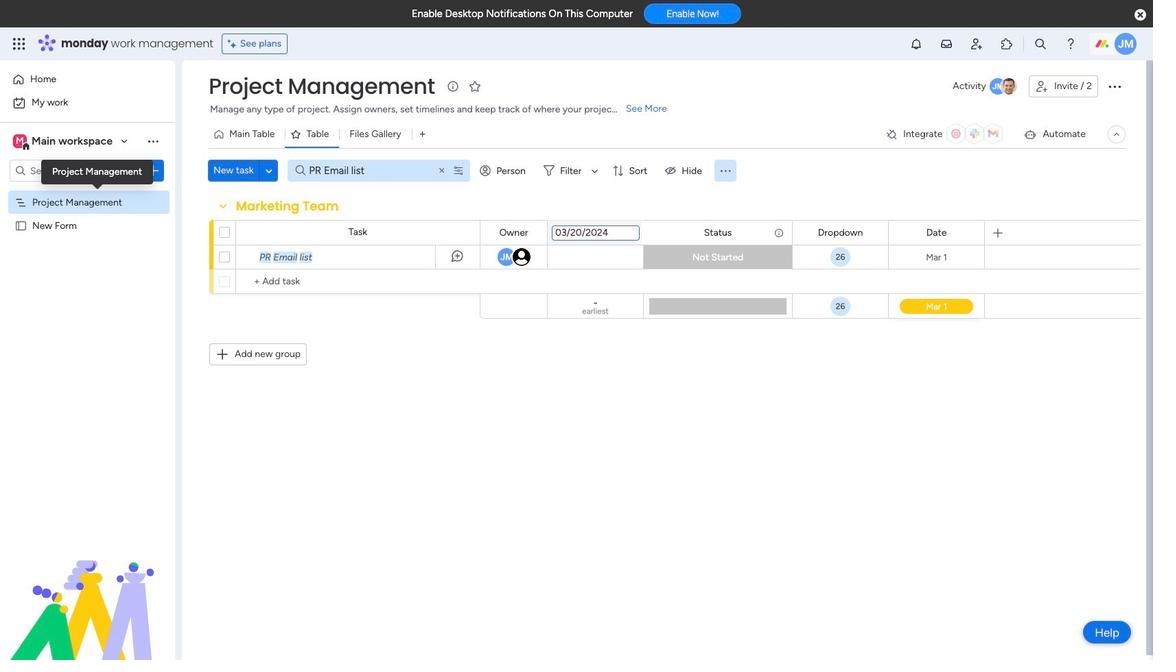 Task type: locate. For each thing, give the bounding box(es) containing it.
add view image
[[420, 129, 425, 140]]

list box
[[0, 188, 175, 422]]

option
[[8, 69, 167, 91], [8, 92, 167, 114], [0, 190, 175, 193]]

lottie animation image
[[0, 522, 175, 661]]

2 vertical spatial option
[[0, 190, 175, 193]]

see plans image
[[228, 36, 240, 51]]

0 horizontal spatial options image
[[191, 240, 202, 274]]

options image
[[1106, 78, 1123, 95], [191, 240, 202, 274]]

+ Add task text field
[[243, 274, 474, 290]]

0 vertical spatial options image
[[1106, 78, 1123, 95]]

workspace options image
[[146, 134, 160, 148]]

search options image
[[453, 165, 464, 176]]

arrow down image
[[586, 163, 603, 179]]

workspace selection element
[[13, 133, 115, 151]]

column information image
[[774, 228, 784, 238]]

public board image
[[14, 219, 27, 232]]

collapse board header image
[[1111, 129, 1122, 140]]

v2 search image
[[295, 163, 306, 179]]

notifications image
[[909, 37, 923, 51]]

monday marketplace image
[[1000, 37, 1014, 51]]

invite members image
[[970, 37, 984, 51]]

workspace image
[[13, 134, 27, 149]]

None field
[[205, 72, 438, 101], [233, 198, 342, 216], [496, 225, 532, 241], [552, 225, 640, 241], [701, 225, 735, 241], [814, 225, 866, 241], [923, 225, 950, 241], [205, 72, 438, 101], [233, 198, 342, 216], [496, 225, 532, 241], [552, 225, 640, 241], [701, 225, 735, 241], [814, 225, 866, 241], [923, 225, 950, 241]]

jeremy miller image
[[1115, 33, 1137, 55]]

Search in workspace field
[[29, 163, 115, 179]]

search everything image
[[1034, 37, 1047, 51]]



Task type: describe. For each thing, give the bounding box(es) containing it.
Search field
[[306, 161, 417, 181]]

show board description image
[[445, 80, 461, 93]]

1 vertical spatial option
[[8, 92, 167, 114]]

lottie animation element
[[0, 522, 175, 661]]

angle down image
[[266, 166, 272, 176]]

dapulse close image
[[1135, 8, 1146, 22]]

clear search image
[[437, 165, 448, 176]]

add to favorites image
[[468, 79, 482, 93]]

0 vertical spatial option
[[8, 69, 167, 91]]

options image
[[146, 164, 160, 178]]

update feed image
[[940, 37, 953, 51]]

1 horizontal spatial options image
[[1106, 78, 1123, 95]]

menu image
[[718, 164, 732, 178]]

select product image
[[12, 37, 26, 51]]

1 vertical spatial options image
[[191, 240, 202, 274]]

help image
[[1064, 37, 1078, 51]]



Task type: vqa. For each thing, say whether or not it's contained in the screenshot.
1st Terry Turtle icon from the bottom of the page
no



